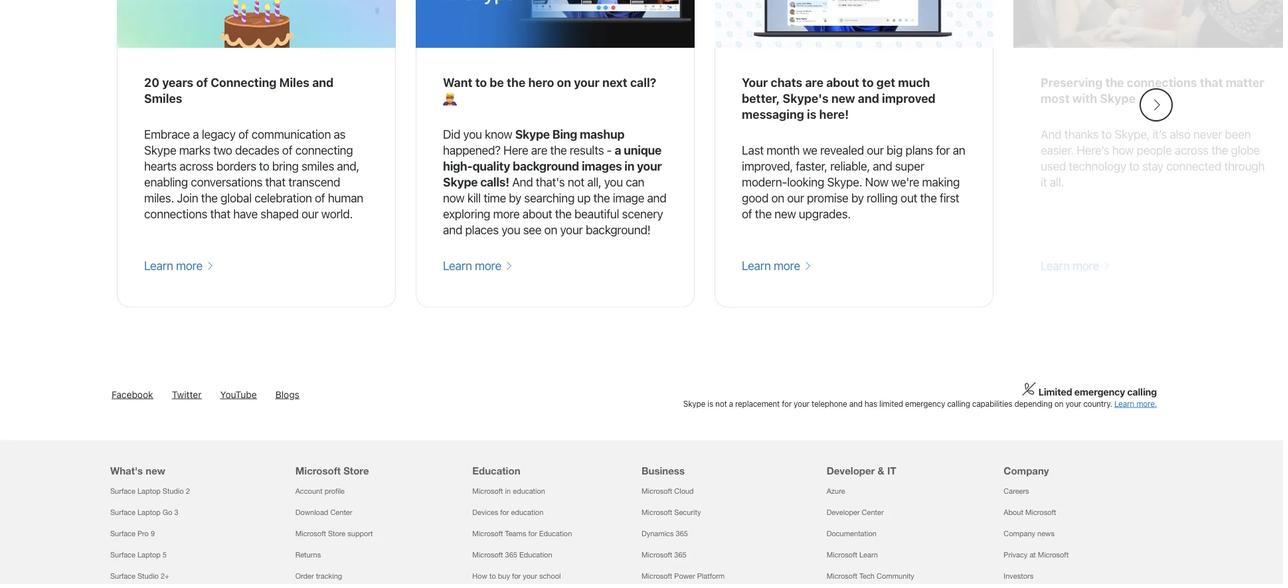 Task type: describe. For each thing, give the bounding box(es) containing it.
more for last month we revealed our big plans for an improved, faster, reliable, and super modern-looking skype. now we're making good on our promise by rolling out the first of the new upgrades.
[[774, 259, 801, 273]]

two
[[213, 143, 232, 158]]

documentation link
[[827, 530, 877, 539]]

0 horizontal spatial in
[[505, 488, 511, 496]]

more for did you know
[[475, 259, 502, 273]]

your inside footer resource links element
[[523, 573, 538, 581]]

0 horizontal spatial calling
[[948, 400, 971, 409]]

company news
[[1004, 530, 1055, 539]]

by inside the and that's not all, you can now kill time by searching up the image and exploring more about the beautiful scenery and places you see on your background!
[[509, 191, 522, 205]]

developer for developer center
[[827, 509, 860, 517]]

microsoft tech community
[[827, 573, 915, 581]]

devices
[[473, 509, 499, 517]]

calls!
[[481, 175, 510, 190]]

places
[[465, 223, 499, 237]]

rolling
[[867, 191, 898, 205]]

microsoft store heading
[[295, 441, 457, 481]]

download center
[[295, 509, 352, 517]]

at
[[1030, 551, 1037, 560]]

what's
[[110, 466, 143, 478]]

now
[[443, 191, 465, 205]]

depending
[[1015, 400, 1053, 409]]

background
[[513, 159, 579, 174]]

microsoft for microsoft cloud
[[642, 488, 673, 496]]

are inside the did you know skype bing mashup happened? here are the results -
[[531, 143, 548, 158]]

1 vertical spatial studio
[[138, 573, 159, 581]]

surface for surface laptop 5
[[110, 551, 135, 560]]

we're
[[892, 175, 920, 190]]

see
[[523, 223, 542, 237]]

1 vertical spatial emergency
[[906, 400, 946, 409]]

and inside the 20 years of connecting miles and smiles
[[312, 76, 334, 90]]

about
[[1004, 509, 1024, 517]]

modern-
[[742, 175, 788, 190]]

1 horizontal spatial that
[[265, 175, 286, 190]]

laptop for go
[[138, 509, 161, 517]]

looking
[[788, 175, 825, 190]]

developer center
[[827, 509, 884, 517]]

education inside heading
[[473, 466, 521, 478]]

learn more for did you know
[[443, 259, 504, 273]]

microsoft for microsoft tech community
[[827, 573, 858, 581]]

about inside the and that's not all, you can now kill time by searching up the image and exploring more about the beautiful scenery and places you see on your background!
[[523, 207, 553, 221]]

picture of skype light stage call in progress with bing backgrounds and text bing backgrounds in skype. image
[[416, 0, 695, 48]]

image
[[613, 191, 645, 205]]

your inside ​want to be the hero on your next call? 🦸
[[574, 76, 600, 90]]

learn for last month we revealed our big plans for an improved, faster, reliable, and super modern-looking skype. now we're making good on our promise by rolling out the first of the new upgrades.
[[742, 259, 771, 273]]

how
[[473, 573, 488, 581]]

mashup
[[580, 127, 625, 142]]

company heading
[[1004, 441, 1166, 481]]

investors link
[[1004, 573, 1034, 581]]

microsoft security link
[[642, 509, 701, 517]]

connections
[[144, 207, 207, 221]]

happened?
[[443, 143, 501, 158]]

in inside a unique high-quality background images in your skype calls!
[[625, 159, 635, 174]]

microsoft security
[[642, 509, 701, 517]]

be
[[490, 76, 504, 90]]

learn more link for embrace a legacy of communication as skype marks two decades of connecting hearts across borders to bring smiles and, enabling conversations that transcend miles. join the global celebration of human connections that have shaped our world.
[[144, 258, 214, 275]]

your
[[742, 76, 768, 90]]

learn more link for last month we revealed our big plans for an improved, faster, reliable, and super modern-looking skype. now we're making good on our promise by rolling out the first of the new upgrades.
[[742, 258, 812, 275]]

join
[[177, 191, 198, 205]]

you inside the did you know skype bing mashup happened? here are the results -
[[464, 127, 482, 142]]

company for company
[[1004, 466, 1050, 478]]

privacy at microsoft
[[1004, 551, 1069, 560]]

footer resource links element
[[46, 441, 1238, 585]]

on inside last month we revealed our big plans for an improved, faster, reliable, and super modern-looking skype. now we're making good on our promise by rolling out the first of the new upgrades.
[[772, 191, 785, 205]]

a inside limited emergency calling skype is not a replacement for your telephone and has limited emergency calling capabilities depending on your country. learn more.
[[729, 400, 734, 409]]

about microsoft
[[1004, 509, 1057, 517]]

2+
[[161, 573, 169, 581]]

skype inside a unique high-quality background images in your skype calls!
[[443, 175, 478, 190]]

​want to be the hero on your next call? 🦸
[[443, 76, 657, 106]]

center for developer
[[862, 509, 884, 517]]

microsoft for microsoft power platform
[[642, 573, 673, 581]]

can
[[626, 175, 645, 190]]

of down the transcend
[[315, 191, 325, 205]]

surface laptop go 3 link
[[110, 509, 179, 517]]

on inside limited emergency calling skype is not a replacement for your telephone and has limited emergency calling capabilities depending on your country. learn more.
[[1055, 400, 1064, 409]]

education for microsoft in education
[[513, 488, 546, 496]]

not inside limited emergency calling skype is not a replacement for your telephone and has limited emergency calling capabilities depending on your country. learn more.
[[716, 400, 727, 409]]

the down searching
[[555, 207, 572, 221]]

store for microsoft store
[[344, 466, 369, 478]]

picture of skype logo and cake celebrating 20 years of skype image
[[117, 0, 396, 48]]

order tracking
[[295, 573, 342, 581]]

business
[[642, 466, 685, 478]]

the up beautiful
[[594, 191, 610, 205]]

microsoft for microsoft in education
[[473, 488, 503, 496]]

surface pro 9 link
[[110, 530, 155, 539]]

365 down security
[[676, 530, 688, 539]]

365 for business
[[675, 551, 687, 560]]

azure
[[827, 488, 846, 496]]

dynamics 365
[[642, 530, 688, 539]]

laptop for studio
[[138, 488, 161, 496]]

2 horizontal spatial our
[[867, 143, 884, 158]]

1 vertical spatial that
[[210, 207, 231, 221]]

learn more for embrace a legacy of communication as skype marks two decades of connecting hearts across borders to bring smiles and, enabling conversations that transcend miles. join the global celebration of human connections that have shaped our world.
[[144, 259, 205, 273]]

skype inside embrace a legacy of communication as skype marks two decades of connecting hearts across borders to bring smiles and, enabling conversations that transcend miles. join the global celebration of human connections that have shaped our world.
[[144, 143, 176, 158]]

skype inside limited emergency calling skype is not a replacement for your telephone and has limited emergency calling capabilities depending on your country. learn more.
[[684, 400, 706, 409]]

learn more link for did you know
[[443, 258, 513, 275]]

world.
[[322, 207, 353, 221]]

1 horizontal spatial studio
[[163, 488, 184, 496]]

chats
[[771, 76, 803, 90]]

privacy at microsoft link
[[1004, 551, 1069, 560]]

devices for education link
[[473, 509, 544, 517]]

tech
[[860, 573, 875, 581]]

is inside limited emergency calling skype is not a replacement for your telephone and has limited emergency calling capabilities depending on your country. learn more.
[[708, 400, 714, 409]]

to inside ​want to be the hero on your next call? 🦸
[[476, 76, 487, 90]]

of inside the 20 years of connecting miles and smiles
[[196, 76, 208, 90]]

revealed
[[821, 143, 865, 158]]

and,
[[337, 159, 359, 174]]

surface for surface laptop studio 2
[[110, 488, 135, 496]]

go
[[163, 509, 172, 517]]

it
[[888, 466, 897, 478]]

of inside last month we revealed our big plans for an improved, faster, reliable, and super modern-looking skype. now we're making good on our promise by rolling out the first of the new upgrades.
[[742, 207, 753, 221]]

microsoft for microsoft security
[[642, 509, 673, 517]]

documentation
[[827, 530, 877, 539]]

surface laptop studio 2 link
[[110, 488, 190, 496]]

more inside the and that's not all, you can now kill time by searching up the image and exploring more about the beautiful scenery and places you see on your background!
[[493, 207, 520, 221]]

buy
[[498, 573, 510, 581]]

20 years of connecting miles and smiles
[[144, 76, 334, 106]]

returns link
[[295, 551, 321, 560]]

skype inside the did you know skype bing mashup happened? here are the results -
[[515, 127, 550, 142]]

how to buy for your school
[[473, 573, 561, 581]]

surface laptop studio 2
[[110, 488, 190, 496]]

have
[[233, 207, 258, 221]]

the inside the did you know skype bing mashup happened? here are the results -
[[551, 143, 567, 158]]

order
[[295, 573, 314, 581]]

microsoft teams for education link
[[473, 530, 572, 539]]

developer center link
[[827, 509, 884, 517]]

kill
[[468, 191, 481, 205]]

messaging
[[742, 107, 805, 122]]

up
[[578, 191, 591, 205]]

time
[[484, 191, 506, 205]]

careers link
[[1004, 488, 1030, 496]]

month
[[767, 143, 800, 158]]

microsoft tech community link
[[827, 573, 915, 581]]

microsoft 365
[[642, 551, 687, 560]]

did
[[443, 127, 461, 142]]

enabling
[[144, 175, 188, 190]]

your chats are about to get much better, skype's new and improved messaging is here!
[[742, 76, 936, 122]]

surface for surface pro 9
[[110, 530, 135, 539]]

of up decades
[[238, 127, 249, 142]]

promise
[[807, 191, 849, 205]]

0 vertical spatial calling
[[1128, 387, 1158, 398]]

microsoft store support link
[[295, 530, 373, 539]]

new inside what's new heading
[[146, 466, 166, 478]]

what's new heading
[[110, 441, 280, 481]]

for inside limited emergency calling skype is not a replacement for your telephone and has limited emergency calling capabilities depending on your country. learn more.
[[782, 400, 792, 409]]

devices for education
[[473, 509, 544, 517]]

microsoft 365 education link
[[473, 551, 553, 560]]

microsoft store support
[[295, 530, 373, 539]]

smiles
[[302, 159, 334, 174]]

plans
[[906, 143, 934, 158]]

limited
[[1039, 387, 1073, 398]]

developer & it
[[827, 466, 897, 478]]

learn inside footer resource links element
[[860, 551, 878, 560]]

bring
[[272, 159, 299, 174]]

for inside last month we revealed our big plans for an improved, faster, reliable, and super modern-looking skype. now we're making good on our promise by rolling out the first of the new upgrades.
[[936, 143, 951, 158]]

surface laptop 5 link
[[110, 551, 167, 560]]



Task type: locate. For each thing, give the bounding box(es) containing it.
4 surface from the top
[[110, 551, 135, 560]]

0 horizontal spatial about
[[523, 207, 553, 221]]

1 horizontal spatial you
[[502, 223, 521, 237]]

0 vertical spatial you
[[464, 127, 482, 142]]

microsoft down dynamics at the bottom of page
[[642, 551, 673, 560]]

1 center from the left
[[331, 509, 352, 517]]

order tracking link
[[295, 573, 342, 581]]

new up surface laptop studio 2
[[146, 466, 166, 478]]

is left replacement
[[708, 400, 714, 409]]

0 vertical spatial emergency
[[1075, 387, 1126, 398]]

0 vertical spatial studio
[[163, 488, 184, 496]]

searching
[[525, 191, 575, 205]]

your left next
[[574, 76, 600, 90]]

🦸
[[443, 92, 455, 106]]

microsoft for microsoft store
[[295, 466, 341, 478]]

laptop left 5
[[138, 551, 161, 560]]

store up profile
[[344, 466, 369, 478]]

company up careers "link"
[[1004, 466, 1050, 478]]

our inside embrace a legacy of communication as skype marks two decades of connecting hearts across borders to bring smiles and, enabling conversations that transcend miles. join the global celebration of human connections that have shaped our world.
[[302, 207, 319, 221]]

privacy
[[1004, 551, 1028, 560]]

0 vertical spatial developer
[[827, 466, 876, 478]]

you right all,
[[605, 175, 623, 190]]

learn inside limited emergency calling skype is not a replacement for your telephone and has limited emergency calling capabilities depending on your country. learn more.
[[1115, 400, 1135, 409]]

1 horizontal spatial a
[[615, 143, 622, 158]]

1 horizontal spatial new
[[775, 207, 796, 221]]

and down get
[[858, 92, 880, 106]]

company inside heading
[[1004, 466, 1050, 478]]

5 surface from the top
[[110, 573, 135, 581]]

1 vertical spatial a
[[615, 143, 622, 158]]

more down time
[[493, 207, 520, 221]]

0 horizontal spatial a
[[193, 127, 199, 142]]

business heading
[[642, 441, 811, 481]]

for left "an"
[[936, 143, 951, 158]]

store left support
[[328, 530, 346, 539]]

emergency right "limited"
[[906, 400, 946, 409]]

by down and
[[509, 191, 522, 205]]

account profile link
[[295, 488, 345, 496]]

skype
[[515, 127, 550, 142], [144, 143, 176, 158], [443, 175, 478, 190], [684, 400, 706, 409]]

education heading
[[473, 441, 634, 481]]

2 vertical spatial laptop
[[138, 551, 161, 560]]

0 horizontal spatial that
[[210, 207, 231, 221]]

facebook
[[112, 390, 153, 401]]

0 horizontal spatial studio
[[138, 573, 159, 581]]

your down the "unique"
[[637, 159, 662, 174]]

your
[[574, 76, 600, 90], [637, 159, 662, 174], [560, 223, 583, 237], [794, 400, 810, 409], [1066, 400, 1082, 409], [523, 573, 538, 581]]

microsoft for microsoft 365 education
[[473, 551, 503, 560]]

and up 'scenery'
[[648, 191, 667, 205]]

a left replacement
[[729, 400, 734, 409]]

0 horizontal spatial is
[[708, 400, 714, 409]]

0 horizontal spatial new
[[146, 466, 166, 478]]

1 horizontal spatial about
[[827, 76, 860, 90]]

school
[[540, 573, 561, 581]]

20
[[144, 76, 159, 90]]

center
[[331, 509, 352, 517], [862, 509, 884, 517]]

2 horizontal spatial you
[[605, 175, 623, 190]]

emergency
[[1075, 387, 1126, 398], [906, 400, 946, 409]]

1 company from the top
[[1004, 466, 1050, 478]]

surface for surface studio 2+
[[110, 573, 135, 581]]

1 horizontal spatial emergency
[[1075, 387, 1126, 398]]

facebook link
[[112, 390, 153, 401]]

surface down the surface laptop 5 link
[[110, 573, 135, 581]]

a right -
[[615, 143, 622, 158]]

0 horizontal spatial are
[[531, 143, 548, 158]]

our down "looking"
[[788, 191, 805, 205]]

2 center from the left
[[862, 509, 884, 517]]

0 horizontal spatial not
[[568, 175, 585, 190]]

microsoft right at
[[1039, 551, 1069, 560]]

surface down surface pro 9 link
[[110, 551, 135, 560]]

are inside your chats are about to get much better, skype's new and improved messaging is here!
[[806, 76, 824, 90]]

more.
[[1137, 400, 1158, 409]]

1 by from the left
[[509, 191, 522, 205]]

new up here!
[[832, 92, 856, 106]]

0 vertical spatial in
[[625, 159, 635, 174]]

skype up here
[[515, 127, 550, 142]]

learn for did you know
[[443, 259, 472, 273]]

on down limited
[[1055, 400, 1064, 409]]

on inside the and that's not all, you can now kill time by searching up the image and exploring more about the beautiful scenery and places you see on your background!
[[545, 223, 558, 237]]

here!
[[820, 107, 849, 122]]

that down global
[[210, 207, 231, 221]]

education up microsoft in education
[[473, 466, 521, 478]]

your left school in the left bottom of the page
[[523, 573, 538, 581]]

3
[[174, 509, 179, 517]]

0 vertical spatial about
[[827, 76, 860, 90]]

0 horizontal spatial learn more
[[144, 259, 205, 273]]

exploring
[[443, 207, 491, 221]]

skype down high-
[[443, 175, 478, 190]]

are up background
[[531, 143, 548, 158]]

the right join
[[201, 191, 218, 205]]

0 vertical spatial not
[[568, 175, 585, 190]]

pro
[[138, 530, 149, 539]]

to down decades
[[259, 159, 269, 174]]

microsoft inside heading
[[295, 466, 341, 478]]

center up documentation
[[862, 509, 884, 517]]

the right 'be'
[[507, 76, 526, 90]]

that up celebration
[[265, 175, 286, 190]]

0 vertical spatial store
[[344, 466, 369, 478]]

1 learn more from the left
[[144, 259, 205, 273]]

calling up "more."
[[1128, 387, 1158, 398]]

is down skype's
[[807, 107, 817, 122]]

2 learn more link from the left
[[443, 258, 513, 275]]

in
[[625, 159, 635, 174], [505, 488, 511, 496]]

1 learn more link from the left
[[144, 258, 214, 275]]

as
[[334, 127, 346, 142]]

1 vertical spatial not
[[716, 400, 727, 409]]

0 vertical spatial that
[[265, 175, 286, 190]]

skype's
[[783, 92, 829, 106]]

investors
[[1004, 573, 1034, 581]]

2 horizontal spatial a
[[729, 400, 734, 409]]

more down 'places'
[[475, 259, 502, 273]]

and inside last month we revealed our big plans for an improved, faster, reliable, and super modern-looking skype. now we're making good on our promise by rolling out the first of the new upgrades.
[[873, 159, 893, 174]]

1 vertical spatial you
[[605, 175, 623, 190]]

for right teams
[[529, 530, 537, 539]]

3 learn more from the left
[[742, 259, 804, 273]]

on inside ​want to be the hero on your next call? 🦸
[[557, 76, 572, 90]]

the
[[507, 76, 526, 90], [551, 143, 567, 158], [201, 191, 218, 205], [594, 191, 610, 205], [921, 191, 937, 205], [555, 207, 572, 221], [755, 207, 772, 221]]

0 vertical spatial company
[[1004, 466, 1050, 478]]

microsoft for microsoft 365
[[642, 551, 673, 560]]

platform
[[698, 573, 725, 581]]

account
[[295, 488, 323, 496]]

1 vertical spatial are
[[531, 143, 548, 158]]

1 horizontal spatial learn more link
[[443, 258, 513, 275]]

1 horizontal spatial calling
[[1128, 387, 1158, 398]]

developer for developer & it
[[827, 466, 876, 478]]

security
[[675, 509, 701, 517]]

1 surface from the top
[[110, 488, 135, 496]]

to left get
[[863, 76, 874, 90]]

2 by from the left
[[852, 191, 864, 205]]

and down exploring
[[443, 223, 463, 237]]

microsoft cloud link
[[642, 488, 694, 496]]

a
[[193, 127, 199, 142], [615, 143, 622, 158], [729, 400, 734, 409]]

by inside last month we revealed our big plans for an improved, faster, reliable, and super modern-looking skype. now we're making good on our promise by rolling out the first of the new upgrades.
[[852, 191, 864, 205]]

learn more. link
[[1115, 400, 1158, 409]]

0 vertical spatial our
[[867, 143, 884, 158]]

not up up
[[568, 175, 585, 190]]

1 vertical spatial store
[[328, 530, 346, 539]]

in up devices for education at the left bottom of the page
[[505, 488, 511, 496]]

0 vertical spatial is
[[807, 107, 817, 122]]

surface
[[110, 488, 135, 496], [110, 509, 135, 517], [110, 530, 135, 539], [110, 551, 135, 560], [110, 573, 135, 581]]

surface laptop 5
[[110, 551, 167, 560]]

scenery
[[622, 207, 663, 221]]

last month we revealed our big plans for an improved, faster, reliable, and super modern-looking skype. now we're making good on our promise by rolling out the first of the new upgrades.
[[742, 143, 966, 221]]

2 vertical spatial education
[[520, 551, 553, 560]]

of up bring on the left top
[[282, 143, 293, 158]]

your inside a unique high-quality background images in your skype calls!
[[637, 159, 662, 174]]

microsoft for microsoft learn
[[827, 551, 858, 560]]

1 vertical spatial education
[[511, 509, 544, 517]]

beautiful
[[575, 207, 620, 221]]

for right buy
[[512, 573, 521, 581]]

microsoft up "account profile" link
[[295, 466, 341, 478]]

2 laptop from the top
[[138, 509, 161, 517]]

microsoft 365 education
[[473, 551, 553, 560]]

dynamics 365 link
[[642, 530, 688, 539]]

call?
[[631, 76, 657, 90]]

laptop up surface laptop go 3
[[138, 488, 161, 496]]

about inside your chats are about to get much better, skype's new and improved messaging is here!
[[827, 76, 860, 90]]

twitter link
[[172, 390, 202, 401]]

store inside heading
[[344, 466, 369, 478]]

1 horizontal spatial not
[[716, 400, 727, 409]]

our
[[867, 143, 884, 158], [788, 191, 805, 205], [302, 207, 319, 221]]

improved,
[[742, 159, 793, 174]]

laptop left go
[[138, 509, 161, 517]]

center down profile
[[331, 509, 352, 517]]

microsoft learn link
[[827, 551, 878, 560]]

0 horizontal spatial by
[[509, 191, 522, 205]]

3 surface from the top
[[110, 530, 135, 539]]

new inside your chats are about to get much better, skype's new and improved messaging is here!
[[832, 92, 856, 106]]

microsoft up news
[[1026, 509, 1057, 517]]

is inside your chats are about to get much better, skype's new and improved messaging is here!
[[807, 107, 817, 122]]

education down microsoft teams for education link
[[520, 551, 553, 560]]

news
[[1038, 530, 1055, 539]]

microsoft for microsoft teams for education
[[473, 530, 503, 539]]

microsoft down microsoft learn link
[[827, 573, 858, 581]]

0 horizontal spatial emergency
[[906, 400, 946, 409]]

did you know skype bing mashup happened? here are the results -
[[443, 127, 625, 158]]

developer up azure link
[[827, 466, 876, 478]]

company up privacy
[[1004, 530, 1036, 539]]

bing
[[553, 127, 578, 142]]

2 vertical spatial new
[[146, 466, 166, 478]]

1 horizontal spatial is
[[807, 107, 817, 122]]

by
[[509, 191, 522, 205], [852, 191, 864, 205]]

2 learn more from the left
[[443, 259, 504, 273]]

2 vertical spatial a
[[729, 400, 734, 409]]

to inside your chats are about to get much better, skype's new and improved messaging is here!
[[863, 76, 874, 90]]

much
[[899, 76, 931, 90]]

a inside a unique high-quality background images in your skype calls!
[[615, 143, 622, 158]]

2 vertical spatial our
[[302, 207, 319, 221]]

surface for surface laptop go 3
[[110, 509, 135, 517]]

and left has
[[850, 400, 863, 409]]

0 vertical spatial education
[[513, 488, 546, 496]]

1 laptop from the top
[[138, 488, 161, 496]]

of right years
[[196, 76, 208, 90]]

in up can
[[625, 159, 635, 174]]

1 horizontal spatial by
[[852, 191, 864, 205]]

microsoft down devices
[[473, 530, 503, 539]]

1 vertical spatial laptop
[[138, 509, 161, 517]]

2 surface from the top
[[110, 509, 135, 517]]

1 vertical spatial calling
[[948, 400, 971, 409]]

on right see
[[545, 223, 558, 237]]

surface down what's
[[110, 488, 135, 496]]

1 horizontal spatial are
[[806, 76, 824, 90]]

cloud
[[675, 488, 694, 496]]

marks
[[179, 143, 211, 158]]

blogs link
[[276, 390, 300, 401]]

365
[[676, 530, 688, 539], [505, 551, 518, 560], [675, 551, 687, 560]]

developer down azure link
[[827, 509, 860, 517]]

education up devices for education 'link'
[[513, 488, 546, 496]]

the inside ​want to be the hero on your next call? 🦸
[[507, 76, 526, 90]]

2 horizontal spatial learn more
[[742, 259, 804, 273]]

new down "looking"
[[775, 207, 796, 221]]

365 up microsoft power platform "link"
[[675, 551, 687, 560]]

1 vertical spatial our
[[788, 191, 805, 205]]

microsoft down microsoft 365 link
[[642, 573, 673, 581]]

0 vertical spatial a
[[193, 127, 199, 142]]

1 horizontal spatial learn more
[[443, 259, 504, 273]]

last
[[742, 143, 764, 158]]

returns
[[295, 551, 321, 560]]

microsoft up devices
[[473, 488, 503, 496]]

account profile
[[295, 488, 345, 496]]

2 horizontal spatial new
[[832, 92, 856, 106]]

365 for education
[[505, 551, 518, 560]]

365 down teams
[[505, 551, 518, 560]]

embrace a legacy of communication as skype marks two decades of connecting hearts across borders to bring smiles and, enabling conversations that transcend miles. join the global celebration of human connections that have shaped our world.
[[144, 127, 364, 221]]

learn more
[[144, 259, 205, 273], [443, 259, 504, 273], [742, 259, 804, 273]]

0 vertical spatial new
[[832, 92, 856, 106]]

1 horizontal spatial center
[[862, 509, 884, 517]]

2 horizontal spatial learn more link
[[742, 258, 812, 275]]

1 vertical spatial new
[[775, 207, 796, 221]]

the inside embrace a legacy of communication as skype marks two decades of connecting hearts across borders to bring smiles and, enabling conversations that transcend miles. join the global celebration of human connections that have shaped our world.
[[201, 191, 218, 205]]

to inside embrace a legacy of communication as skype marks two decades of connecting hearts across borders to bring smiles and, enabling conversations that transcend miles. join the global celebration of human connections that have shaped our world.
[[259, 159, 269, 174]]

a up marks
[[193, 127, 199, 142]]

how to buy for your school link
[[473, 573, 561, 581]]

developer & it heading
[[827, 441, 988, 481]]

your left telephone
[[794, 400, 810, 409]]

surface left pro
[[110, 530, 135, 539]]

for right replacement
[[782, 400, 792, 409]]

the down good
[[755, 207, 772, 221]]

0 horizontal spatial center
[[331, 509, 352, 517]]

a inside embrace a legacy of communication as skype marks two decades of connecting hearts across borders to bring smiles and, enabling conversations that transcend miles. join the global celebration of human connections that have shaped our world.
[[193, 127, 199, 142]]

1 vertical spatial in
[[505, 488, 511, 496]]

more down "connections"
[[176, 259, 203, 273]]

microsoft power platform link
[[642, 573, 725, 581]]

1 vertical spatial education
[[539, 530, 572, 539]]

more down upgrades.
[[774, 259, 801, 273]]

​want
[[443, 76, 473, 90]]

more for embrace a legacy of communication as skype marks two decades of connecting hearts across borders to bring smiles and, enabling conversations that transcend miles. join the global celebration of human connections that have shaped our world.
[[176, 259, 203, 273]]

0 horizontal spatial learn more link
[[144, 258, 214, 275]]

microsoft down business
[[642, 488, 673, 496]]

a unique high-quality background images in your skype calls!
[[443, 143, 662, 190]]

microsoft down documentation link
[[827, 551, 858, 560]]

new inside last month we revealed our big plans for an improved, faster, reliable, and super modern-looking skype. now we're making good on our promise by rolling out the first of the new upgrades.
[[775, 207, 796, 221]]

on down modern-
[[772, 191, 785, 205]]

1 developer from the top
[[827, 466, 876, 478]]

we
[[803, 143, 818, 158]]

your inside the and that's not all, you can now kill time by searching up the image and exploring more about the beautiful scenery and places you see on your background!
[[560, 223, 583, 237]]

learn for embrace a legacy of communication as skype marks two decades of connecting hearts across borders to bring smiles and, enabling conversations that transcend miles. join the global celebration of human connections that have shaped our world.
[[144, 259, 173, 273]]

company for company news
[[1004, 530, 1036, 539]]

about up see
[[523, 207, 553, 221]]

telephone
[[812, 400, 848, 409]]

3 learn more link from the left
[[742, 258, 812, 275]]

1 horizontal spatial in
[[625, 159, 635, 174]]

about up here!
[[827, 76, 860, 90]]

microsoft for microsoft store support
[[295, 530, 326, 539]]

education right teams
[[539, 530, 572, 539]]

not left replacement
[[716, 400, 727, 409]]

1 vertical spatial about
[[523, 207, 553, 221]]

microsoft up how
[[473, 551, 503, 560]]

the down bing
[[551, 143, 567, 158]]

you
[[464, 127, 482, 142], [605, 175, 623, 190], [502, 223, 521, 237]]

education up microsoft teams for education
[[511, 509, 544, 517]]

and inside limited emergency calling skype is not a replacement for your telephone and has limited emergency calling capabilities depending on your country. learn more.
[[850, 400, 863, 409]]

by down skype.
[[852, 191, 864, 205]]

embrace
[[144, 127, 190, 142]]

and inside your chats are about to get much better, skype's new and improved messaging is here!
[[858, 92, 880, 106]]

3 laptop from the top
[[138, 551, 161, 560]]

0 horizontal spatial our
[[302, 207, 319, 221]]

images
[[582, 159, 622, 174]]

to
[[476, 76, 487, 90], [863, 76, 874, 90], [259, 159, 269, 174], [490, 573, 496, 581]]

your down beautiful
[[560, 223, 583, 237]]

quality
[[473, 159, 510, 174]]

1 vertical spatial is
[[708, 400, 714, 409]]

on right hero
[[557, 76, 572, 90]]

are up skype's
[[806, 76, 824, 90]]

store for microsoft store support
[[328, 530, 346, 539]]

download center link
[[295, 509, 352, 517]]

developer inside heading
[[827, 466, 876, 478]]

for right devices
[[501, 509, 509, 517]]

to left buy
[[490, 573, 496, 581]]

2 developer from the top
[[827, 509, 860, 517]]

2 vertical spatial you
[[502, 223, 521, 237]]

0 vertical spatial are
[[806, 76, 824, 90]]

0 vertical spatial education
[[473, 466, 521, 478]]

not inside the and that's not all, you can now kill time by searching up the image and exploring more about the beautiful scenery and places you see on your background!
[[568, 175, 585, 190]]

1 horizontal spatial our
[[788, 191, 805, 205]]

and that's not all, you can now kill time by searching up the image and exploring more about the beautiful scenery and places you see on your background!
[[443, 175, 667, 237]]

careers
[[1004, 488, 1030, 496]]

2 company from the top
[[1004, 530, 1036, 539]]

studio left 2+
[[138, 573, 159, 581]]

picture of skype modern message chat with side bar. image
[[715, 0, 994, 48]]

microsoft cloud
[[642, 488, 694, 496]]

what's new
[[110, 466, 166, 478]]

center for microsoft
[[331, 509, 352, 517]]

big
[[887, 143, 903, 158]]

to inside footer resource links element
[[490, 573, 496, 581]]

our left big
[[867, 143, 884, 158]]

good
[[742, 191, 769, 205]]

0 vertical spatial laptop
[[138, 488, 161, 496]]

has
[[865, 400, 878, 409]]

dynamics
[[642, 530, 674, 539]]

background!
[[586, 223, 651, 237]]

of down good
[[742, 207, 753, 221]]

education for devices for education
[[511, 509, 544, 517]]

upgrades.
[[799, 207, 851, 221]]

the right "out"
[[921, 191, 937, 205]]

laptop for 5
[[138, 551, 161, 560]]

0 horizontal spatial you
[[464, 127, 482, 142]]

1 vertical spatial developer
[[827, 509, 860, 517]]

1 vertical spatial company
[[1004, 530, 1036, 539]]

your down limited
[[1066, 400, 1082, 409]]

microsoft up dynamics at the bottom of page
[[642, 509, 673, 517]]

learn more for last month we revealed our big plans for an improved, faster, reliable, and super modern-looking skype. now we're making good on our promise by rolling out the first of the new upgrades.
[[742, 259, 804, 273]]



Task type: vqa. For each thing, say whether or not it's contained in the screenshot.
Surface Laptop 5 'link'
yes



